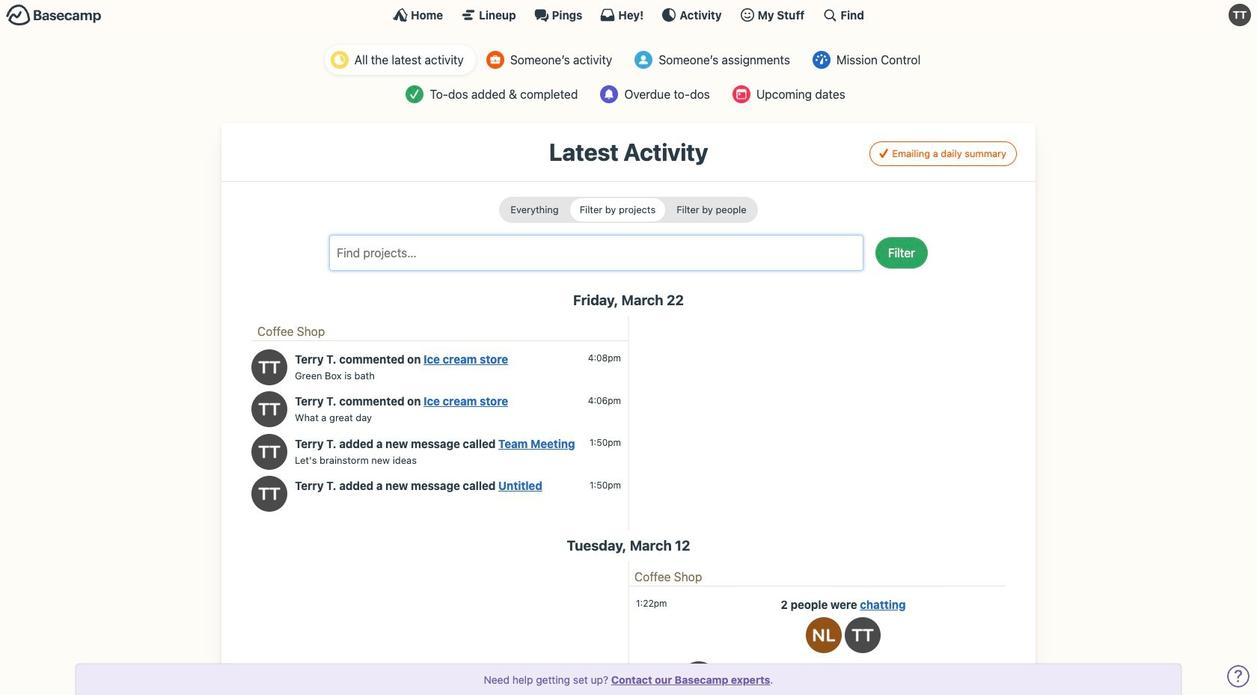 Task type: describe. For each thing, give the bounding box(es) containing it.
2 terry turtle image from the top
[[251, 476, 287, 512]]

switch accounts image
[[6, 4, 102, 27]]

4:06pm element
[[588, 395, 621, 406]]

main element
[[0, 0, 1257, 29]]

event image
[[732, 85, 750, 103]]

gauge image
[[812, 51, 830, 69]]

reminder image
[[600, 85, 618, 103]]

terry turtle image for 2nd 1:50pm element from the bottom of the page
[[251, 434, 287, 470]]

terry turtle image inside main element
[[1229, 4, 1251, 26]]

todo image
[[406, 85, 424, 103]]

4:08pm element
[[588, 352, 621, 364]]



Task type: locate. For each thing, give the bounding box(es) containing it.
None submit
[[501, 199, 568, 221], [570, 199, 665, 221], [667, 199, 756, 221], [501, 199, 568, 221], [570, 199, 665, 221], [667, 199, 756, 221]]

Type the names of projects whose activity you'd like to see text field
[[336, 242, 833, 264]]

filter activity group
[[499, 197, 758, 223]]

11:20am element
[[636, 665, 671, 676]]

natalie lubich image
[[806, 617, 842, 653]]

1 vertical spatial terry turtle image
[[251, 476, 287, 512]]

0 vertical spatial terry turtle image
[[251, 349, 287, 385]]

terry turtle image
[[1229, 4, 1251, 26], [251, 392, 287, 427], [251, 434, 287, 470], [845, 617, 881, 653], [681, 661, 717, 695]]

1 terry turtle image from the top
[[251, 349, 287, 385]]

activity report image
[[330, 51, 348, 69]]

1 vertical spatial 1:50pm element
[[590, 479, 621, 490]]

1 1:50pm element from the top
[[590, 437, 621, 448]]

terry turtle image
[[251, 349, 287, 385], [251, 476, 287, 512]]

2 1:50pm element from the top
[[590, 479, 621, 490]]

1:22pm element
[[636, 598, 667, 609]]

assignment image
[[635, 51, 653, 69]]

terry turtle image for 11:20am element
[[681, 661, 717, 695]]

keyboard shortcut: ⌘ + / image
[[823, 7, 838, 22]]

0 vertical spatial 1:50pm element
[[590, 437, 621, 448]]

person report image
[[486, 51, 504, 69]]

1:50pm element
[[590, 437, 621, 448], [590, 479, 621, 490]]

terry turtle image for 4:06pm element
[[251, 392, 287, 427]]



Task type: vqa. For each thing, say whether or not it's contained in the screenshot.
todo icon
yes



